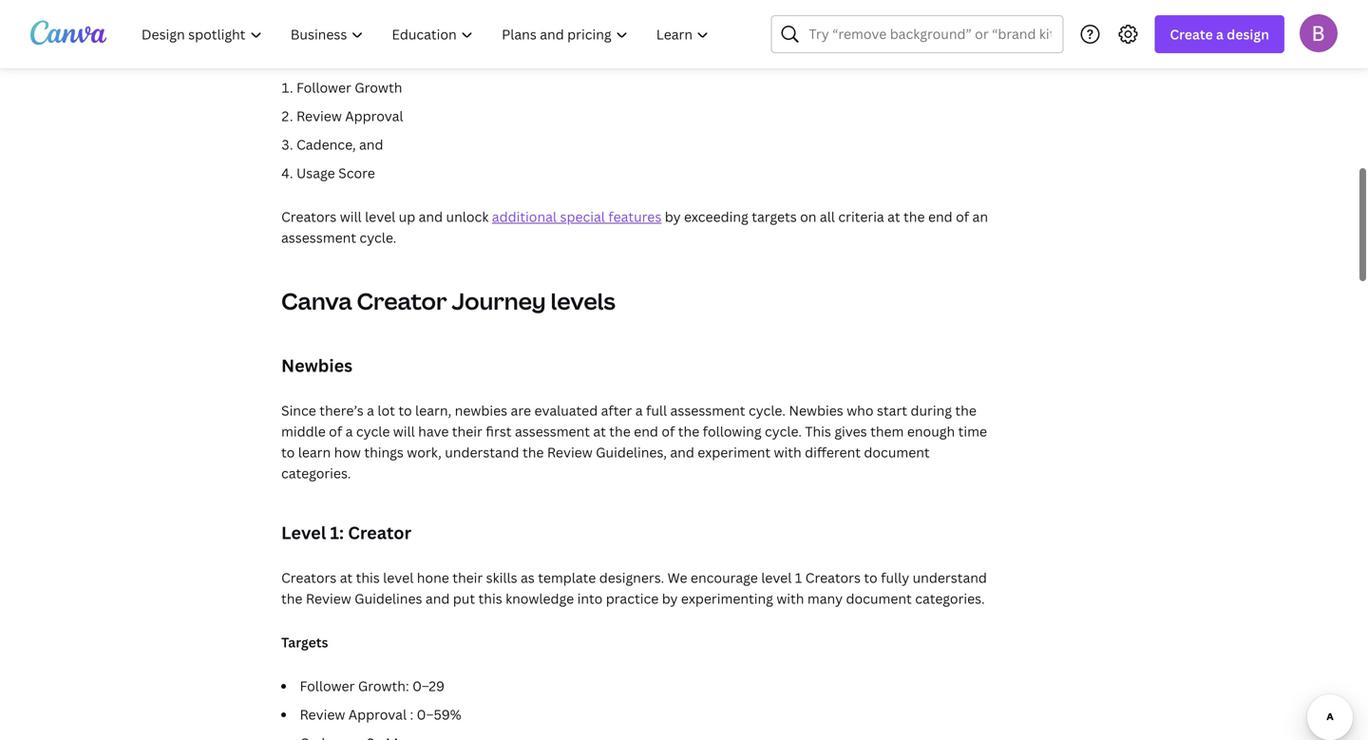 Task type: vqa. For each thing, say whether or not it's contained in the screenshot.
Design title text box
no



Task type: describe. For each thing, give the bounding box(es) containing it.
additional special features link
[[492, 208, 662, 226]]

during
[[911, 401, 952, 419]]

follower for follower growth
[[296, 78, 351, 96]]

cycle. inside by exceeding targets on all criteria at the end of an assessment cycle.
[[360, 228, 397, 247]]

encourage
[[691, 569, 758, 587]]

guidelines,
[[596, 443, 667, 461]]

following
[[703, 422, 762, 440]]

0–29
[[412, 677, 445, 695]]

end inside by exceeding targets on all criteria at the end of an assessment cycle.
[[928, 208, 953, 226]]

understand inside since there's a lot to learn, newbies are evaluated after a full assessment cycle. newbies who start during the middle of a cycle will have their first assessment at the end of the following cycle. this gives them enough time to learn how things work, understand the review guidelines, and experiment with different document categories.
[[445, 443, 519, 461]]

level left the up
[[365, 208, 395, 226]]

1:
[[330, 521, 344, 544]]

review approval : 0–59%
[[300, 705, 465, 723]]

and up score
[[359, 135, 383, 153]]

usage
[[296, 164, 335, 182]]

by exceeding targets on all criteria at the end of an assessment cycle.
[[281, 208, 988, 247]]

different
[[805, 443, 861, 461]]

work,
[[407, 443, 442, 461]]

creators up many at the bottom right
[[805, 569, 861, 587]]

how
[[334, 443, 361, 461]]

create
[[1170, 25, 1213, 43]]

guidelines
[[355, 590, 422, 608]]

an
[[972, 208, 988, 226]]

many
[[807, 590, 843, 608]]

usage score
[[296, 164, 375, 182]]

review up cadence,
[[296, 107, 342, 125]]

bob builder image
[[1300, 14, 1338, 52]]

1 vertical spatial assessment
[[670, 401, 745, 419]]

design
[[1227, 25, 1269, 43]]

the inside 'creators at this level hone their skills as template designers. we encourage level 1 creators to fully understand the review guidelines and put this knowledge into practice by experimenting with many document categories.'
[[281, 590, 303, 608]]

level
[[281, 521, 326, 544]]

knowledge
[[506, 590, 574, 608]]

things
[[364, 443, 404, 461]]

canva
[[281, 286, 352, 316]]

level up the guidelines
[[383, 569, 414, 587]]

lot
[[378, 401, 395, 419]]

template
[[538, 569, 596, 587]]

2 vertical spatial cycle.
[[765, 422, 802, 440]]

review approval
[[296, 107, 403, 125]]

practice
[[606, 590, 659, 608]]

journey
[[452, 286, 546, 316]]

top level navigation element
[[129, 15, 725, 53]]

assessment inside by exceeding targets on all criteria at the end of an assessment cycle.
[[281, 228, 356, 247]]

0–59%
[[417, 705, 461, 723]]

newbies inside since there's a lot to learn, newbies are evaluated after a full assessment cycle. newbies who start during the middle of a cycle will have their first assessment at the end of the following cycle. this gives them enough time to learn how things work, understand the review guidelines, and experiment with different document categories.
[[789, 401, 843, 419]]

up
[[399, 208, 415, 226]]

the inside by exceeding targets on all criteria at the end of an assessment cycle.
[[904, 208, 925, 226]]

a left lot
[[367, 401, 374, 419]]

them
[[870, 422, 904, 440]]

have
[[418, 422, 449, 440]]

0 vertical spatial this
[[356, 569, 380, 587]]

first
[[486, 422, 512, 440]]

1 vertical spatial this
[[478, 590, 502, 608]]

creators will level up and unlock additional special features
[[281, 208, 662, 226]]

unlock
[[446, 208, 489, 226]]

targets
[[752, 208, 797, 226]]

with inside since there's a lot to learn, newbies are evaluated after a full assessment cycle. newbies who start during the middle of a cycle will have their first assessment at the end of the following cycle. this gives them enough time to learn how things work, understand the review guidelines, and experiment with different document categories.
[[774, 443, 802, 461]]

document inside 'creators at this level hone their skills as template designers. we encourage level 1 creators to fully understand the review guidelines and put this knowledge into practice by experimenting with many document categories.'
[[846, 590, 912, 608]]

0 vertical spatial creator
[[357, 286, 447, 316]]

newbies
[[455, 401, 507, 419]]

growth
[[355, 78, 402, 96]]

cycle
[[356, 422, 390, 440]]

0 horizontal spatial of
[[329, 422, 342, 440]]

at inside since there's a lot to learn, newbies are evaluated after a full assessment cycle. newbies who start during the middle of a cycle will have their first assessment at the end of the following cycle. this gives them enough time to learn how things work, understand the review guidelines, and experiment with different document categories.
[[593, 422, 606, 440]]

enough
[[907, 422, 955, 440]]

follower growth: 0–29
[[300, 677, 445, 695]]

levels
[[551, 286, 615, 316]]

hone
[[417, 569, 449, 587]]

who
[[847, 401, 874, 419]]

put
[[453, 590, 475, 608]]

approval for growth:
[[348, 705, 407, 723]]

review inside 'creators at this level hone their skills as template designers. we encourage level 1 creators to fully understand the review guidelines and put this knowledge into practice by experimenting with many document categories.'
[[306, 590, 351, 608]]

follower for follower growth: 0–29
[[300, 677, 355, 695]]

this
[[805, 422, 831, 440]]

a inside dropdown button
[[1216, 25, 1224, 43]]

Try "remove background" or "brand kit" search field
[[809, 16, 1051, 52]]

fully
[[881, 569, 909, 587]]

into
[[577, 590, 603, 608]]

on
[[800, 208, 817, 226]]

there's
[[319, 401, 364, 419]]

the down after
[[609, 422, 631, 440]]



Task type: locate. For each thing, give the bounding box(es) containing it.
1 horizontal spatial of
[[662, 422, 675, 440]]

0 vertical spatial by
[[665, 208, 681, 226]]

creators for creators at this level hone their skills as template designers. we encourage level 1 creators to fully understand the review guidelines and put this knowledge into practice by experimenting with many document categories.
[[281, 569, 337, 587]]

and
[[359, 135, 383, 153], [419, 208, 443, 226], [670, 443, 694, 461], [426, 590, 450, 608]]

growth:
[[358, 677, 409, 695]]

with
[[774, 443, 802, 461], [777, 590, 804, 608]]

:
[[410, 705, 413, 723]]

of inside by exceeding targets on all criteria at the end of an assessment cycle.
[[956, 208, 969, 226]]

newbies up this
[[789, 401, 843, 419]]

0 vertical spatial to
[[398, 401, 412, 419]]

cadence,
[[296, 135, 356, 153]]

this up the guidelines
[[356, 569, 380, 587]]

assessment down evaluated in the bottom of the page
[[515, 422, 590, 440]]

0 vertical spatial cycle.
[[360, 228, 397, 247]]

by right features
[[665, 208, 681, 226]]

creators for creators will level up and unlock additional special features
[[281, 208, 337, 226]]

1 vertical spatial end
[[634, 422, 658, 440]]

understand
[[445, 443, 519, 461], [913, 569, 987, 587]]

1 horizontal spatial at
[[593, 422, 606, 440]]

of down there's
[[329, 422, 342, 440]]

follower growth
[[296, 78, 402, 96]]

their inside since there's a lot to learn, newbies are evaluated after a full assessment cycle. newbies who start during the middle of a cycle will have their first assessment at the end of the following cycle. this gives them enough time to learn how things work, understand the review guidelines, and experiment with different document categories.
[[452, 422, 482, 440]]

0 vertical spatial categories.
[[281, 464, 351, 482]]

since
[[281, 401, 316, 419]]

with inside 'creators at this level hone their skills as template designers. we encourage level 1 creators to fully understand the review guidelines and put this knowledge into practice by experimenting with many document categories.'
[[777, 590, 804, 608]]

end left an
[[928, 208, 953, 226]]

1 vertical spatial at
[[593, 422, 606, 440]]

middle
[[281, 422, 326, 440]]

level 1: creator
[[281, 521, 412, 544]]

0 vertical spatial their
[[452, 422, 482, 440]]

0 vertical spatial follower
[[296, 78, 351, 96]]

to right lot
[[398, 401, 412, 419]]

a
[[1216, 25, 1224, 43], [367, 401, 374, 419], [635, 401, 643, 419], [345, 422, 353, 440]]

document down fully
[[846, 590, 912, 608]]

start
[[877, 401, 907, 419]]

will down score
[[340, 208, 362, 226]]

2 vertical spatial assessment
[[515, 422, 590, 440]]

1 horizontal spatial will
[[393, 422, 415, 440]]

the
[[904, 208, 925, 226], [955, 401, 977, 419], [609, 422, 631, 440], [678, 422, 700, 440], [523, 443, 544, 461], [281, 590, 303, 608]]

of left an
[[956, 208, 969, 226]]

0 horizontal spatial this
[[356, 569, 380, 587]]

the up time
[[955, 401, 977, 419]]

the right criteria
[[904, 208, 925, 226]]

2 horizontal spatial at
[[888, 208, 900, 226]]

approval down growth
[[345, 107, 403, 125]]

by inside by exceeding targets on all criteria at the end of an assessment cycle.
[[665, 208, 681, 226]]

1 vertical spatial document
[[846, 590, 912, 608]]

to left fully
[[864, 569, 878, 587]]

approval down follower growth: 0–29
[[348, 705, 407, 723]]

0 horizontal spatial categories.
[[281, 464, 351, 482]]

skills
[[486, 569, 517, 587]]

0 horizontal spatial will
[[340, 208, 362, 226]]

at inside 'creators at this level hone their skills as template designers. we encourage level 1 creators to fully understand the review guidelines and put this knowledge into practice by experimenting with many document categories.'
[[340, 569, 353, 587]]

and inside 'creators at this level hone their skills as template designers. we encourage level 1 creators to fully understand the review guidelines and put this knowledge into practice by experimenting with many document categories.'
[[426, 590, 450, 608]]

1 horizontal spatial to
[[398, 401, 412, 419]]

at
[[888, 208, 900, 226], [593, 422, 606, 440], [340, 569, 353, 587]]

0 horizontal spatial to
[[281, 443, 295, 461]]

0 vertical spatial approval
[[345, 107, 403, 125]]

this down the skills
[[478, 590, 502, 608]]

will down lot
[[393, 422, 415, 440]]

1 vertical spatial understand
[[913, 569, 987, 587]]

with left different
[[774, 443, 802, 461]]

review inside since there's a lot to learn, newbies are evaluated after a full assessment cycle. newbies who start during the middle of a cycle will have their first assessment at the end of the following cycle. this gives them enough time to learn how things work, understand the review guidelines, and experiment with different document categories.
[[547, 443, 593, 461]]

after
[[601, 401, 632, 419]]

a up how
[[345, 422, 353, 440]]

all
[[820, 208, 835, 226]]

understand right fully
[[913, 569, 987, 587]]

0 vertical spatial assessment
[[281, 228, 356, 247]]

follower down targets
[[300, 677, 355, 695]]

experiment
[[698, 443, 771, 461]]

canva creator journey levels
[[281, 286, 615, 316]]

2 horizontal spatial to
[[864, 569, 878, 587]]

review
[[296, 107, 342, 125], [547, 443, 593, 461], [306, 590, 351, 608], [300, 705, 345, 723]]

categories. inside 'creators at this level hone their skills as template designers. we encourage level 1 creators to fully understand the review guidelines and put this knowledge into practice by experimenting with many document categories.'
[[915, 590, 985, 608]]

at inside by exceeding targets on all criteria at the end of an assessment cycle.
[[888, 208, 900, 226]]

end down full
[[634, 422, 658, 440]]

at right criteria
[[888, 208, 900, 226]]

cadence, and
[[296, 135, 383, 153]]

by
[[665, 208, 681, 226], [662, 590, 678, 608]]

time
[[958, 422, 987, 440]]

0 vertical spatial end
[[928, 208, 953, 226]]

understand inside 'creators at this level hone their skills as template designers. we encourage level 1 creators to fully understand the review guidelines and put this knowledge into practice by experimenting with many document categories.'
[[913, 569, 987, 587]]

2 vertical spatial to
[[864, 569, 878, 587]]

features
[[608, 208, 662, 226]]

review down evaluated in the bottom of the page
[[547, 443, 593, 461]]

cycle. down score
[[360, 228, 397, 247]]

0 vertical spatial with
[[774, 443, 802, 461]]

this
[[356, 569, 380, 587], [478, 590, 502, 608]]

1 vertical spatial by
[[662, 590, 678, 608]]

end inside since there's a lot to learn, newbies are evaluated after a full assessment cycle. newbies who start during the middle of a cycle will have their first assessment at the end of the following cycle. this gives them enough time to learn how things work, understand the review guidelines, and experiment with different document categories.
[[634, 422, 658, 440]]

level left 1
[[761, 569, 792, 587]]

newbies up since
[[281, 354, 353, 377]]

1 horizontal spatial end
[[928, 208, 953, 226]]

creators down usage in the left of the page
[[281, 208, 337, 226]]

review up targets
[[306, 590, 351, 608]]

1 vertical spatial their
[[452, 569, 483, 587]]

learn
[[298, 443, 331, 461]]

creator
[[357, 286, 447, 316], [348, 521, 412, 544]]

1 horizontal spatial understand
[[913, 569, 987, 587]]

exceeding
[[684, 208, 748, 226]]

cycle. up following
[[749, 401, 786, 419]]

1 vertical spatial approval
[[348, 705, 407, 723]]

1
[[795, 569, 802, 587]]

creator right the 1:
[[348, 521, 412, 544]]

1 vertical spatial with
[[777, 590, 804, 608]]

cycle. left this
[[765, 422, 802, 440]]

with down 1
[[777, 590, 804, 608]]

of
[[956, 208, 969, 226], [329, 422, 342, 440], [662, 422, 675, 440]]

0 vertical spatial document
[[864, 443, 930, 461]]

a left full
[[635, 401, 643, 419]]

by down we
[[662, 590, 678, 608]]

document down them
[[864, 443, 930, 461]]

2 horizontal spatial assessment
[[670, 401, 745, 419]]

0 vertical spatial understand
[[445, 443, 519, 461]]

score
[[338, 164, 375, 182]]

designers.
[[599, 569, 664, 587]]

additional
[[492, 208, 557, 226]]

the down are on the left
[[523, 443, 544, 461]]

understand down first
[[445, 443, 519, 461]]

full
[[646, 401, 667, 419]]

to
[[398, 401, 412, 419], [281, 443, 295, 461], [864, 569, 878, 587]]

0 vertical spatial at
[[888, 208, 900, 226]]

their inside 'creators at this level hone their skills as template designers. we encourage level 1 creators to fully understand the review guidelines and put this knowledge into practice by experimenting with many document categories.'
[[452, 569, 483, 587]]

to inside 'creators at this level hone their skills as template designers. we encourage level 1 creators to fully understand the review guidelines and put this knowledge into practice by experimenting with many document categories.'
[[864, 569, 878, 587]]

0 horizontal spatial assessment
[[281, 228, 356, 247]]

1 horizontal spatial categories.
[[915, 590, 985, 608]]

special
[[560, 208, 605, 226]]

the left following
[[678, 422, 700, 440]]

we
[[668, 569, 687, 587]]

0 horizontal spatial end
[[634, 422, 658, 440]]

the up targets
[[281, 590, 303, 608]]

at down after
[[593, 422, 606, 440]]

1 vertical spatial newbies
[[789, 401, 843, 419]]

1 vertical spatial creator
[[348, 521, 412, 544]]

will inside since there's a lot to learn, newbies are evaluated after a full assessment cycle. newbies who start during the middle of a cycle will have their first assessment at the end of the following cycle. this gives them enough time to learn how things work, understand the review guidelines, and experiment with different document categories.
[[393, 422, 415, 440]]

their up put at the left of the page
[[452, 569, 483, 587]]

targets
[[281, 633, 328, 651]]

2 horizontal spatial of
[[956, 208, 969, 226]]

0 horizontal spatial at
[[340, 569, 353, 587]]

1 vertical spatial will
[[393, 422, 415, 440]]

1 horizontal spatial newbies
[[789, 401, 843, 419]]

creators
[[281, 208, 337, 226], [281, 569, 337, 587], [805, 569, 861, 587]]

follower
[[296, 78, 351, 96], [300, 677, 355, 695]]

assessment
[[281, 228, 356, 247], [670, 401, 745, 419], [515, 422, 590, 440]]

newbies
[[281, 354, 353, 377], [789, 401, 843, 419]]

a left "design"
[[1216, 25, 1224, 43]]

follower up review approval
[[296, 78, 351, 96]]

2 vertical spatial at
[[340, 569, 353, 587]]

and right the up
[[419, 208, 443, 226]]

their down the "newbies"
[[452, 422, 482, 440]]

gives
[[834, 422, 867, 440]]

since there's a lot to learn, newbies are evaluated after a full assessment cycle. newbies who start during the middle of a cycle will have their first assessment at the end of the following cycle. this gives them enough time to learn how things work, understand the review guidelines, and experiment with different document categories.
[[281, 401, 987, 482]]

of down full
[[662, 422, 675, 440]]

1 horizontal spatial assessment
[[515, 422, 590, 440]]

as
[[521, 569, 535, 587]]

1 horizontal spatial this
[[478, 590, 502, 608]]

creators down the 'level'
[[281, 569, 337, 587]]

assessment up canva
[[281, 228, 356, 247]]

1 vertical spatial follower
[[300, 677, 355, 695]]

create a design
[[1170, 25, 1269, 43]]

and right guidelines,
[[670, 443, 694, 461]]

and inside since there's a lot to learn, newbies are evaluated after a full assessment cycle. newbies who start during the middle of a cycle will have their first assessment at the end of the following cycle. this gives them enough time to learn how things work, understand the review guidelines, and experiment with different document categories.
[[670, 443, 694, 461]]

and down hone
[[426, 590, 450, 608]]

create a design button
[[1155, 15, 1285, 53]]

evaluated
[[534, 401, 598, 419]]

approval
[[345, 107, 403, 125], [348, 705, 407, 723]]

0 vertical spatial will
[[340, 208, 362, 226]]

criteria
[[838, 208, 884, 226]]

will
[[340, 208, 362, 226], [393, 422, 415, 440]]

their
[[452, 422, 482, 440], [452, 569, 483, 587]]

0 horizontal spatial newbies
[[281, 354, 353, 377]]

document
[[864, 443, 930, 461], [846, 590, 912, 608]]

experimenting
[[681, 590, 773, 608]]

1 vertical spatial to
[[281, 443, 295, 461]]

categories.
[[281, 464, 351, 482], [915, 590, 985, 608]]

creator down the up
[[357, 286, 447, 316]]

by inside 'creators at this level hone their skills as template designers. we encourage level 1 creators to fully understand the review guidelines and put this knowledge into practice by experimenting with many document categories.'
[[662, 590, 678, 608]]

review down follower growth: 0–29
[[300, 705, 345, 723]]

cycle.
[[360, 228, 397, 247], [749, 401, 786, 419], [765, 422, 802, 440]]

categories. inside since there's a lot to learn, newbies are evaluated after a full assessment cycle. newbies who start during the middle of a cycle will have their first assessment at the end of the following cycle. this gives them enough time to learn how things work, understand the review guidelines, and experiment with different document categories.
[[281, 464, 351, 482]]

0 horizontal spatial understand
[[445, 443, 519, 461]]

0 vertical spatial newbies
[[281, 354, 353, 377]]

1 vertical spatial cycle.
[[749, 401, 786, 419]]

to down middle
[[281, 443, 295, 461]]

at down level 1: creator
[[340, 569, 353, 587]]

assessment up following
[[670, 401, 745, 419]]

document inside since there's a lot to learn, newbies are evaluated after a full assessment cycle. newbies who start during the middle of a cycle will have their first assessment at the end of the following cycle. this gives them enough time to learn how things work, understand the review guidelines, and experiment with different document categories.
[[864, 443, 930, 461]]

approval for growth
[[345, 107, 403, 125]]

are
[[511, 401, 531, 419]]

1 vertical spatial categories.
[[915, 590, 985, 608]]

learn,
[[415, 401, 451, 419]]

creators at this level hone their skills as template designers. we encourage level 1 creators to fully understand the review guidelines and put this knowledge into practice by experimenting with many document categories.
[[281, 569, 987, 608]]



